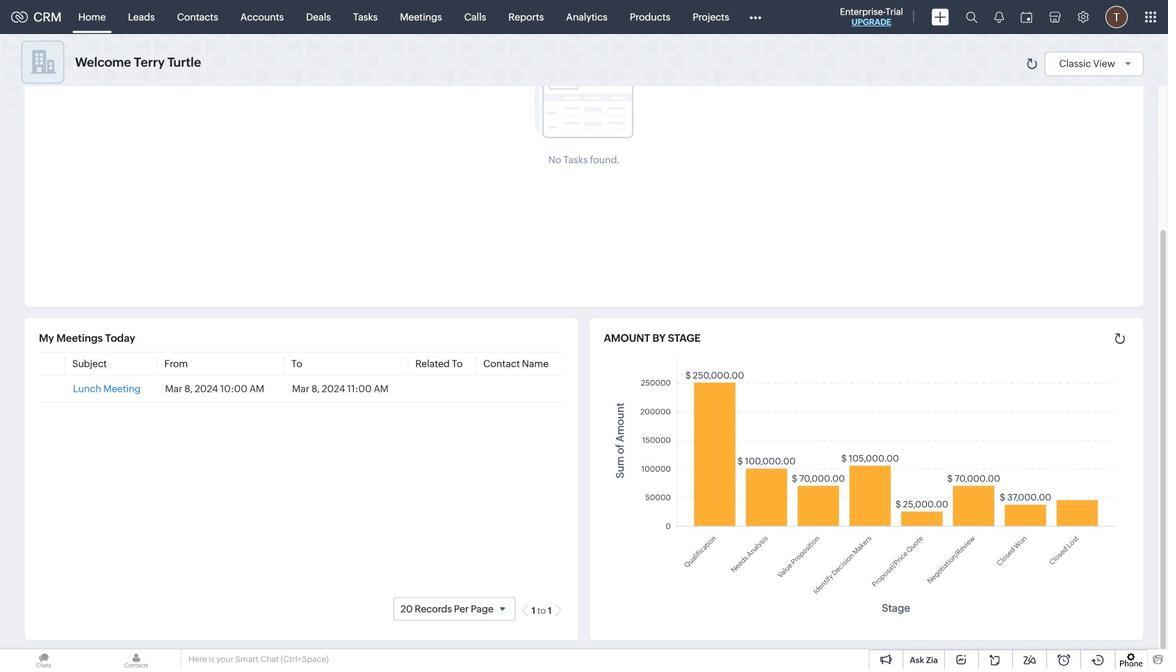 Task type: describe. For each thing, give the bounding box(es) containing it.
profile image
[[1106, 6, 1128, 28]]

profile element
[[1098, 0, 1136, 34]]

signals element
[[986, 0, 1013, 34]]

logo image
[[11, 11, 28, 23]]

chats image
[[0, 650, 88, 670]]

calendar image
[[1021, 11, 1033, 23]]



Task type: vqa. For each thing, say whether or not it's contained in the screenshot.
the bottom Associate
no



Task type: locate. For each thing, give the bounding box(es) containing it.
search element
[[958, 0, 986, 34]]

Other Modules field
[[741, 6, 771, 28]]

contacts image
[[93, 650, 180, 670]]

signals image
[[995, 11, 1004, 23]]

create menu element
[[924, 0, 958, 34]]

create menu image
[[932, 9, 949, 25]]

search image
[[966, 11, 978, 23]]



